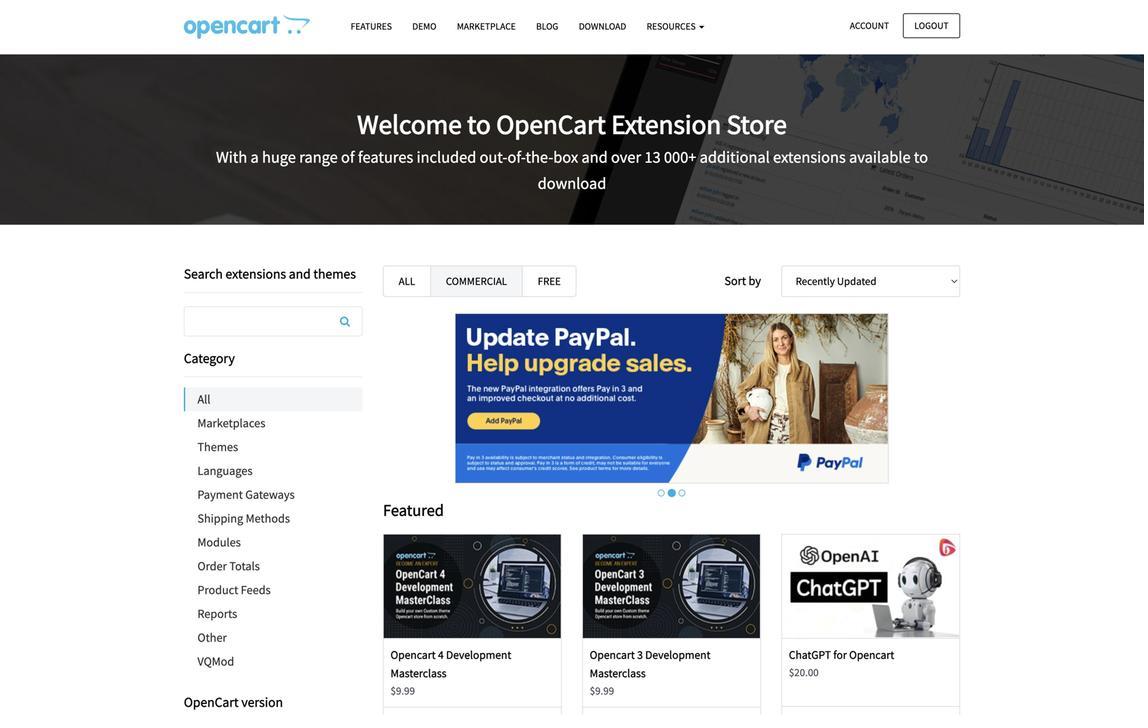 Task type: locate. For each thing, give the bounding box(es) containing it.
opencart left 3
[[590, 648, 635, 662]]

2 horizontal spatial opencart
[[850, 648, 895, 662]]

1 vertical spatial opencart
[[184, 694, 239, 711]]

opencart up the the-
[[497, 107, 606, 142]]

vqmod
[[198, 654, 234, 669]]

a
[[251, 147, 259, 167]]

and
[[582, 147, 608, 167], [289, 265, 311, 282]]

all link for commercial
[[383, 266, 431, 297]]

development right 4
[[446, 648, 512, 662]]

resources link
[[637, 14, 715, 38]]

product feeds
[[198, 583, 271, 598]]

blog
[[536, 20, 559, 32]]

masterclass down 3
[[590, 666, 646, 681]]

opencart
[[391, 648, 436, 662], [590, 648, 635, 662], [850, 648, 895, 662]]

0 vertical spatial extensions
[[774, 147, 846, 167]]

1 horizontal spatial opencart
[[590, 648, 635, 662]]

download
[[579, 20, 627, 32]]

account
[[850, 19, 890, 32]]

opencart right for at the right bottom of the page
[[850, 648, 895, 662]]

opencart inside 'welcome to opencart extension store with a huge range of features included out-of-the-box and over 13 000+ additional extensions available to download'
[[497, 107, 606, 142]]

1 horizontal spatial and
[[582, 147, 608, 167]]

None text field
[[185, 307, 362, 336]]

2 $9.99 from the left
[[590, 685, 614, 698]]

$20.00
[[789, 666, 819, 680]]

4
[[438, 648, 444, 662]]

2 development from the left
[[646, 648, 711, 662]]

opencart
[[497, 107, 606, 142], [184, 694, 239, 711]]

blog link
[[526, 14, 569, 38]]

modules
[[198, 535, 241, 550]]

demo link
[[402, 14, 447, 38]]

opencart down the vqmod
[[184, 694, 239, 711]]

opencart for opencart 3 development masterclass
[[590, 648, 635, 662]]

masterclass for 4
[[391, 666, 447, 681]]

opencart 4 development masterclass image
[[384, 535, 561, 638]]

languages link
[[184, 459, 363, 483]]

sort by
[[725, 273, 761, 289]]

range
[[299, 147, 338, 167]]

extensions
[[774, 147, 846, 167], [226, 265, 286, 282]]

1 horizontal spatial opencart
[[497, 107, 606, 142]]

opencart inside chatgpt for opencart $20.00
[[850, 648, 895, 662]]

opencart 4 development masterclass $9.99
[[391, 648, 512, 698]]

opencart 3 development masterclass image
[[583, 535, 761, 638]]

product feeds link
[[184, 579, 363, 602]]

0 horizontal spatial all
[[198, 392, 211, 407]]

themes link
[[184, 435, 363, 459]]

0 vertical spatial all link
[[383, 266, 431, 297]]

payment gateways
[[198, 487, 295, 503]]

1 horizontal spatial extensions
[[774, 147, 846, 167]]

the-
[[526, 147, 554, 167]]

themes
[[198, 440, 238, 455]]

and right box
[[582, 147, 608, 167]]

1 $9.99 from the left
[[391, 685, 415, 698]]

$9.99
[[391, 685, 415, 698], [590, 685, 614, 698]]

all for marketplaces
[[198, 392, 211, 407]]

0 horizontal spatial opencart
[[391, 648, 436, 662]]

included
[[417, 147, 477, 167]]

account link
[[839, 13, 901, 38]]

1 horizontal spatial all link
[[383, 266, 431, 297]]

opencart inside opencart 4 development masterclass $9.99
[[391, 648, 436, 662]]

opencart left 4
[[391, 648, 436, 662]]

logout
[[915, 19, 949, 32]]

1 horizontal spatial $9.99
[[590, 685, 614, 698]]

extensions down store
[[774, 147, 846, 167]]

extensions right search
[[226, 265, 286, 282]]

store
[[727, 107, 787, 142]]

shipping
[[198, 511, 243, 526]]

$9.99 for opencart 4 development masterclass
[[391, 685, 415, 698]]

opencart for opencart 4 development masterclass
[[391, 648, 436, 662]]

2 masterclass from the left
[[590, 666, 646, 681]]

all
[[399, 275, 415, 288], [198, 392, 211, 407]]

opencart 3 development masterclass link
[[590, 648, 711, 681]]

marketplace link
[[447, 14, 526, 38]]

1 vertical spatial extensions
[[226, 265, 286, 282]]

1 development from the left
[[446, 648, 512, 662]]

1 vertical spatial to
[[914, 147, 929, 167]]

extension
[[612, 107, 722, 142]]

to up the out-
[[467, 107, 491, 142]]

1 vertical spatial all link
[[185, 388, 363, 412]]

extensions inside 'welcome to opencart extension store with a huge range of features included out-of-the-box and over 13 000+ additional extensions available to download'
[[774, 147, 846, 167]]

1 horizontal spatial masterclass
[[590, 666, 646, 681]]

opencart inside opencart 3 development masterclass $9.99
[[590, 648, 635, 662]]

order totals link
[[184, 555, 363, 579]]

0 vertical spatial opencart
[[497, 107, 606, 142]]

0 horizontal spatial masterclass
[[391, 666, 447, 681]]

1 masterclass from the left
[[391, 666, 447, 681]]

marketplace
[[457, 20, 516, 32]]

0 vertical spatial all
[[399, 275, 415, 288]]

development right 3
[[646, 648, 711, 662]]

1 opencart from the left
[[391, 648, 436, 662]]

$9.99 down opencart 4 development masterclass link
[[391, 685, 415, 698]]

0 horizontal spatial development
[[446, 648, 512, 662]]

box
[[554, 147, 579, 167]]

free link
[[522, 266, 577, 297]]

all link for marketplaces
[[185, 388, 363, 412]]

0 horizontal spatial all link
[[185, 388, 363, 412]]

1 vertical spatial and
[[289, 265, 311, 282]]

0 horizontal spatial and
[[289, 265, 311, 282]]

available
[[850, 147, 911, 167]]

development inside opencart 3 development masterclass $9.99
[[646, 648, 711, 662]]

$9.99 inside opencart 4 development masterclass $9.99
[[391, 685, 415, 698]]

2 opencart from the left
[[590, 648, 635, 662]]

commercial
[[446, 275, 507, 288]]

masterclass down 4
[[391, 666, 447, 681]]

with
[[216, 147, 247, 167]]

features
[[358, 147, 414, 167]]

3 opencart from the left
[[850, 648, 895, 662]]

and left themes
[[289, 265, 311, 282]]

0 horizontal spatial to
[[467, 107, 491, 142]]

marketplaces
[[198, 416, 266, 431]]

1 horizontal spatial all
[[399, 275, 415, 288]]

feeds
[[241, 583, 271, 598]]

to right the available
[[914, 147, 929, 167]]

0 vertical spatial and
[[582, 147, 608, 167]]

commercial link
[[430, 266, 523, 297]]

shipping methods
[[198, 511, 290, 526]]

masterclass for 3
[[590, 666, 646, 681]]

product
[[198, 583, 238, 598]]

masterclass inside opencart 4 development masterclass $9.99
[[391, 666, 447, 681]]

resources
[[647, 20, 698, 32]]

1 horizontal spatial to
[[914, 147, 929, 167]]

features
[[351, 20, 392, 32]]

1 vertical spatial all
[[198, 392, 211, 407]]

development inside opencart 4 development masterclass $9.99
[[446, 648, 512, 662]]

development
[[446, 648, 512, 662], [646, 648, 711, 662]]

0 horizontal spatial $9.99
[[391, 685, 415, 698]]

$9.99 down opencart 3 development masterclass link
[[590, 685, 614, 698]]

$9.99 inside opencart 3 development masterclass $9.99
[[590, 685, 614, 698]]

1 horizontal spatial development
[[646, 648, 711, 662]]

masterclass inside opencart 3 development masterclass $9.99
[[590, 666, 646, 681]]

payment
[[198, 487, 243, 503]]

masterclass
[[391, 666, 447, 681], [590, 666, 646, 681]]



Task type: describe. For each thing, give the bounding box(es) containing it.
reports link
[[184, 602, 363, 626]]

methods
[[246, 511, 290, 526]]

of-
[[508, 147, 526, 167]]

demo
[[413, 20, 437, 32]]

other link
[[184, 626, 363, 650]]

search
[[184, 265, 223, 282]]

13
[[645, 147, 661, 167]]

version
[[242, 694, 283, 711]]

themes
[[314, 265, 356, 282]]

0 horizontal spatial opencart
[[184, 694, 239, 711]]

by
[[749, 273, 761, 289]]

chatgpt for opencart image
[[783, 535, 960, 638]]

category
[[184, 350, 235, 367]]

modules link
[[184, 531, 363, 555]]

languages
[[198, 463, 253, 479]]

welcome
[[357, 107, 462, 142]]

search extensions and themes
[[184, 265, 356, 282]]

development for opencart 4 development masterclass
[[446, 648, 512, 662]]

000+
[[664, 147, 697, 167]]

$9.99 for opencart 3 development masterclass
[[590, 685, 614, 698]]

sort
[[725, 273, 747, 289]]

chatgpt
[[789, 648, 832, 662]]

totals
[[229, 559, 260, 574]]

0 horizontal spatial extensions
[[226, 265, 286, 282]]

opencart 4 development masterclass link
[[391, 648, 512, 681]]

featured
[[383, 500, 444, 521]]

order totals
[[198, 559, 260, 574]]

opencart extensions image
[[184, 14, 310, 39]]

gateways
[[245, 487, 295, 503]]

order
[[198, 559, 227, 574]]

reports
[[198, 606, 237, 622]]

3
[[638, 648, 643, 662]]

chatgpt for opencart link
[[789, 648, 895, 662]]

opencart 3 development masterclass $9.99
[[590, 648, 711, 698]]

free
[[538, 275, 561, 288]]

download link
[[569, 14, 637, 38]]

over
[[611, 147, 642, 167]]

welcome to opencart extension store with a huge range of features included out-of-the-box and over 13 000+ additional extensions available to download
[[216, 107, 929, 194]]

for
[[834, 648, 847, 662]]

logout link
[[903, 13, 961, 38]]

0 vertical spatial to
[[467, 107, 491, 142]]

other
[[198, 630, 227, 646]]

shipping methods link
[[184, 507, 363, 531]]

out-
[[480, 147, 508, 167]]

search image
[[340, 316, 350, 327]]

chatgpt for opencart $20.00
[[789, 648, 895, 680]]

features link
[[341, 14, 402, 38]]

of
[[341, 147, 355, 167]]

vqmod link
[[184, 650, 363, 674]]

additional
[[700, 147, 770, 167]]

marketplaces link
[[184, 412, 363, 435]]

and inside 'welcome to opencart extension store with a huge range of features included out-of-the-box and over 13 000+ additional extensions available to download'
[[582, 147, 608, 167]]

download
[[538, 173, 607, 194]]

opencart version
[[184, 694, 283, 711]]

huge
[[262, 147, 296, 167]]

all for commercial
[[399, 275, 415, 288]]

paypal payment gateway image
[[455, 313, 889, 484]]

development for opencart 3 development masterclass
[[646, 648, 711, 662]]

payment gateways link
[[184, 483, 363, 507]]



Task type: vqa. For each thing, say whether or not it's contained in the screenshot.
second development from the left
yes



